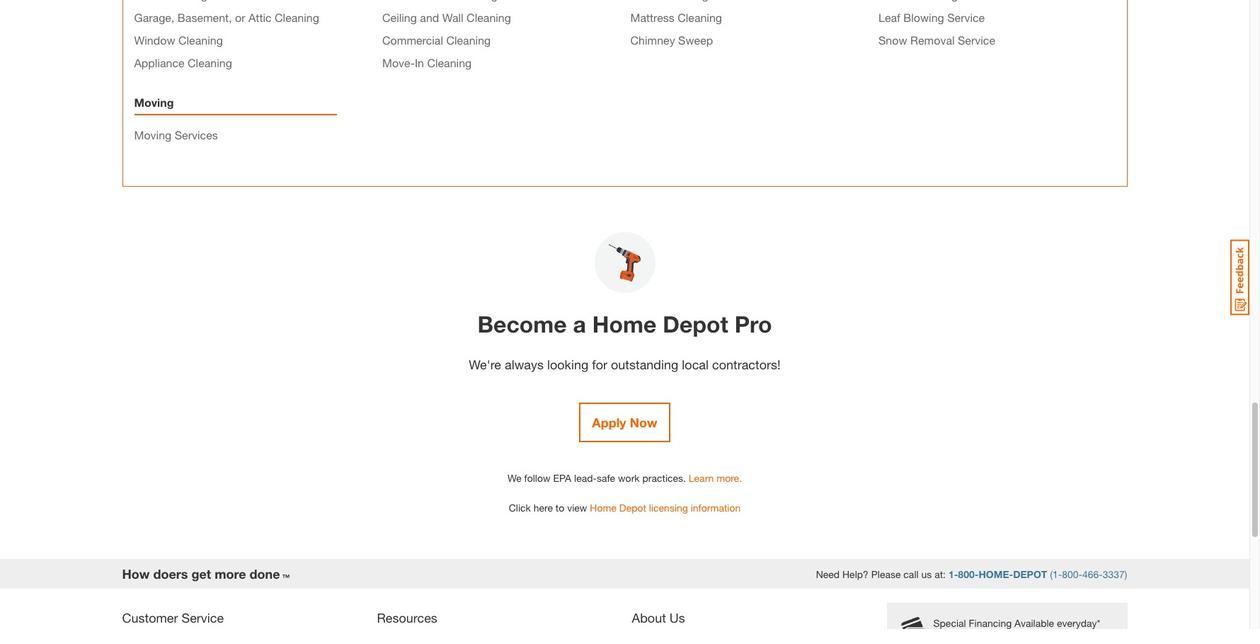 Task type: describe. For each thing, give the bounding box(es) containing it.
service for leaf blowing service
[[947, 11, 985, 24]]

mattress cleaning
[[631, 11, 722, 24]]

apply now
[[592, 415, 658, 430]]

2 vertical spatial service
[[182, 610, 224, 626]]

moving services
[[134, 128, 218, 142]]

3337)
[[1103, 568, 1128, 580]]

practices.
[[643, 472, 686, 484]]

snow removal service
[[879, 33, 996, 47]]

™
[[282, 573, 290, 582]]

licensing
[[649, 502, 688, 514]]

cleaning right attic
[[275, 11, 319, 24]]

we
[[508, 472, 522, 484]]

commercial cleaning
[[382, 33, 491, 47]]

always
[[505, 357, 544, 372]]

0 vertical spatial home
[[593, 311, 657, 338]]

chimney
[[631, 33, 675, 47]]

doers
[[153, 566, 188, 582]]

appliance
[[134, 56, 185, 69]]

sweep
[[678, 33, 713, 47]]

moving services link
[[134, 128, 218, 142]]

cleaning down wall on the left of the page
[[446, 33, 491, 47]]

about
[[632, 610, 666, 626]]

appliance cleaning
[[134, 56, 232, 69]]

information
[[691, 502, 741, 514]]

in
[[415, 56, 424, 69]]

garage,
[[134, 11, 174, 24]]

click
[[509, 502, 531, 514]]

commercial
[[382, 33, 443, 47]]

work
[[618, 472, 640, 484]]

now
[[630, 415, 658, 430]]

cleaning down commercial cleaning link
[[427, 56, 472, 69]]

customer
[[122, 610, 178, 626]]

depot
[[1013, 568, 1047, 580]]

window
[[134, 33, 175, 47]]

customer service
[[122, 610, 224, 626]]

mattress cleaning link
[[631, 11, 722, 24]]

more
[[215, 566, 246, 582]]

garage, basement, or attic cleaning link
[[134, 11, 319, 24]]

apply
[[592, 415, 626, 430]]

removal
[[911, 33, 955, 47]]

view
[[567, 502, 587, 514]]

cleaning up sweep
[[678, 11, 722, 24]]

home depot licensing information link
[[590, 502, 741, 514]]

basement,
[[178, 11, 232, 24]]

or
[[235, 11, 245, 24]]

ceiling
[[382, 11, 417, 24]]

leaf
[[879, 11, 901, 24]]

safe
[[597, 472, 615, 484]]

need help? please call us at: 1-800-home-depot (1-800-466-3337)
[[816, 568, 1128, 580]]

at:
[[935, 568, 946, 580]]

looking
[[547, 357, 589, 372]]

how doers get more done ™
[[122, 566, 290, 582]]

us
[[922, 568, 932, 580]]

learn
[[689, 472, 714, 484]]

done
[[250, 566, 280, 582]]

we follow epa lead-safe work practices. learn more.
[[508, 472, 742, 484]]

garage, basement, or attic cleaning
[[134, 11, 319, 24]]

move-in cleaning link
[[382, 56, 472, 69]]

chimney sweep link
[[631, 33, 713, 47]]

move-in cleaning
[[382, 56, 472, 69]]

contractors!
[[712, 357, 781, 372]]

service for snow removal service
[[958, 33, 996, 47]]

become a home depot pro
[[478, 311, 772, 338]]

mattress
[[631, 11, 675, 24]]

we're always looking for outstanding local contractors!
[[469, 357, 781, 372]]



Task type: vqa. For each thing, say whether or not it's contained in the screenshot.
"1-"
yes



Task type: locate. For each thing, give the bounding box(es) containing it.
2 800- from the left
[[1062, 568, 1083, 580]]

commercial cleaning link
[[382, 33, 491, 47]]

us
[[670, 610, 685, 626]]

services
[[175, 128, 218, 142]]

moving for moving
[[134, 96, 174, 109]]

0 vertical spatial depot
[[663, 311, 728, 338]]

to
[[556, 502, 565, 514]]

learn more. link
[[689, 472, 742, 484]]

local
[[682, 357, 709, 372]]

moving left services
[[134, 128, 172, 142]]

appliance cleaning link
[[134, 56, 232, 69]]

home up we're always looking for outstanding local contractors!
[[593, 311, 657, 338]]

need
[[816, 568, 840, 580]]

1 800- from the left
[[958, 568, 979, 580]]

0 vertical spatial moving
[[134, 96, 174, 109]]

cordless electric drill image
[[594, 232, 655, 293]]

leaf blowing service link
[[879, 11, 985, 24]]

follow
[[524, 472, 551, 484]]

wall
[[442, 11, 464, 24]]

we're
[[469, 357, 501, 372]]

lead-
[[574, 472, 597, 484]]

more.
[[717, 472, 742, 484]]

depot up 'local'
[[663, 311, 728, 338]]

0 horizontal spatial depot
[[619, 502, 646, 514]]

0 horizontal spatial 800-
[[958, 568, 979, 580]]

home right view
[[590, 502, 617, 514]]

cleaning
[[275, 11, 319, 24], [467, 11, 511, 24], [678, 11, 722, 24], [178, 33, 223, 47], [446, 33, 491, 47], [188, 56, 232, 69], [427, 56, 472, 69]]

service right removal
[[958, 33, 996, 47]]

800-
[[958, 568, 979, 580], [1062, 568, 1083, 580]]

window cleaning
[[134, 33, 223, 47]]

about us
[[632, 610, 685, 626]]

here
[[534, 502, 553, 514]]

epa
[[553, 472, 572, 484]]

depot down work
[[619, 502, 646, 514]]

please
[[871, 568, 901, 580]]

cleaning right wall on the left of the page
[[467, 11, 511, 24]]

become
[[478, 311, 567, 338]]

1 horizontal spatial depot
[[663, 311, 728, 338]]

leaf blowing service
[[879, 11, 985, 24]]

help?
[[843, 568, 869, 580]]

cleaning down window cleaning
[[188, 56, 232, 69]]

moving for moving services
[[134, 128, 172, 142]]

and
[[420, 11, 439, 24]]

depot
[[663, 311, 728, 338], [619, 502, 646, 514]]

chimney sweep
[[631, 33, 713, 47]]

a
[[573, 311, 586, 338]]

1 vertical spatial service
[[958, 33, 996, 47]]

2 moving from the top
[[134, 128, 172, 142]]

apply now link
[[579, 403, 670, 443]]

click here to view home depot licensing information
[[509, 502, 741, 514]]

1 vertical spatial moving
[[134, 128, 172, 142]]

feedback link image
[[1231, 239, 1250, 316]]

466-
[[1083, 568, 1103, 580]]

snow
[[879, 33, 907, 47]]

call
[[904, 568, 919, 580]]

service
[[947, 11, 985, 24], [958, 33, 996, 47], [182, 610, 224, 626]]

0 vertical spatial service
[[947, 11, 985, 24]]

move-
[[382, 56, 415, 69]]

(1-
[[1050, 568, 1062, 580]]

for
[[592, 357, 607, 372]]

window cleaning link
[[134, 33, 223, 47]]

home
[[593, 311, 657, 338], [590, 502, 617, 514]]

how
[[122, 566, 150, 582]]

800- right the depot
[[1062, 568, 1083, 580]]

1 moving from the top
[[134, 96, 174, 109]]

pro
[[735, 311, 772, 338]]

outstanding
[[611, 357, 679, 372]]

service up snow removal service link
[[947, 11, 985, 24]]

1 horizontal spatial 800-
[[1062, 568, 1083, 580]]

1 vertical spatial depot
[[619, 502, 646, 514]]

moving up moving services link
[[134, 96, 174, 109]]

ceiling and wall cleaning link
[[382, 11, 511, 24]]

blowing
[[904, 11, 944, 24]]

get
[[192, 566, 211, 582]]

resources
[[377, 610, 437, 626]]

1-
[[949, 568, 958, 580]]

moving
[[134, 96, 174, 109], [134, 128, 172, 142]]

ceiling and wall cleaning
[[382, 11, 511, 24]]

attic
[[249, 11, 272, 24]]

cleaning down "basement," at the top
[[178, 33, 223, 47]]

1 vertical spatial home
[[590, 502, 617, 514]]

snow removal service link
[[879, 33, 996, 47]]

home-
[[979, 568, 1013, 580]]

service down get
[[182, 610, 224, 626]]

800- right at:
[[958, 568, 979, 580]]



